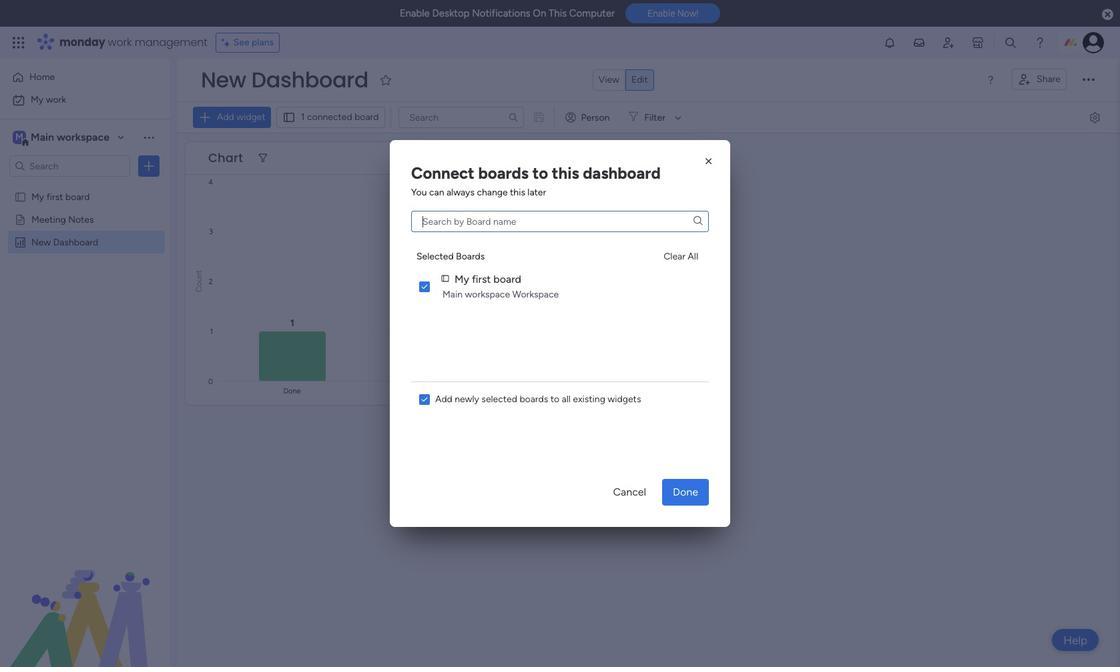 Task type: describe. For each thing, give the bounding box(es) containing it.
Chart field
[[205, 150, 246, 167]]

list box containing my first board
[[0, 183, 170, 434]]

selected boards heading
[[417, 250, 485, 264]]

this
[[549, 7, 567, 19]]

new dashboard inside list box
[[31, 236, 98, 248]]

Search in workspace field
[[28, 159, 112, 174]]

enable now!
[[648, 8, 699, 19]]

board inside popup button
[[355, 112, 379, 123]]

search image
[[694, 217, 703, 226]]

done button
[[663, 480, 709, 506]]

connected
[[307, 112, 352, 123]]

cancel button
[[603, 480, 657, 506]]

search everything image
[[1005, 36, 1018, 49]]

home
[[29, 71, 55, 83]]

desktop
[[432, 7, 470, 19]]

new inside list box
[[31, 236, 51, 248]]

boards inside "connect boards to this dashboard you can always change this later"
[[478, 164, 529, 183]]

add widget button
[[193, 107, 271, 128]]

share
[[1037, 73, 1061, 85]]

can
[[429, 187, 445, 198]]

enable now! button
[[626, 4, 721, 24]]

person
[[581, 112, 610, 123]]

new inside banner
[[201, 65, 246, 95]]

share button
[[1013, 69, 1067, 90]]

management
[[135, 35, 208, 50]]

notifications image
[[884, 36, 897, 49]]

m
[[15, 132, 23, 143]]

notifications
[[472, 7, 531, 19]]

my work option
[[8, 90, 162, 111]]

newly
[[455, 394, 480, 405]]

notes
[[68, 214, 94, 225]]

work for monday
[[108, 35, 132, 50]]

main workspace workspace
[[443, 289, 559, 301]]

done
[[673, 486, 699, 499]]

0 horizontal spatial this
[[510, 187, 526, 198]]

monday work management
[[59, 35, 208, 50]]

enable for enable desktop notifications on this computer
[[400, 7, 430, 19]]

enable desktop notifications on this computer
[[400, 7, 615, 19]]

home link
[[8, 67, 162, 88]]

0 vertical spatial first
[[47, 191, 63, 202]]

invite members image
[[942, 36, 956, 49]]

see plans
[[234, 37, 274, 48]]

0 horizontal spatial board
[[65, 191, 90, 202]]

always
[[447, 187, 475, 198]]

clear
[[664, 251, 686, 262]]

0 horizontal spatial dashboard
[[53, 236, 98, 248]]

public dashboard image
[[14, 236, 27, 248]]

workspace image
[[13, 130, 26, 145]]

select product image
[[12, 36, 25, 49]]

my first board inside my first board list box
[[455, 273, 522, 286]]

view
[[599, 74, 620, 85]]

meeting
[[31, 214, 66, 225]]

my first board list box
[[411, 238, 709, 309]]

add widget
[[217, 112, 266, 123]]

my work
[[31, 94, 66, 106]]

widgets
[[608, 394, 641, 405]]

close image
[[703, 155, 716, 168]]

connect boards to this dashboard heading
[[411, 162, 661, 186]]

add newly selected boards to all existing widgets
[[435, 394, 641, 405]]

1 vertical spatial to
[[551, 394, 560, 405]]

selected
[[482, 394, 518, 405]]

workspace for main workspace workspace
[[465, 289, 510, 301]]

view button
[[593, 69, 626, 91]]

help button
[[1053, 630, 1099, 652]]

all
[[688, 251, 699, 262]]

1 vertical spatial my
[[31, 191, 44, 202]]

update feed image
[[913, 36, 926, 49]]

my work link
[[8, 90, 162, 111]]

filter button
[[623, 107, 687, 128]]



Task type: vqa. For each thing, say whether or not it's contained in the screenshot.
the view to the top
no



Task type: locate. For each thing, give the bounding box(es) containing it.
my
[[31, 94, 44, 106], [31, 191, 44, 202], [455, 273, 470, 286]]

0 horizontal spatial to
[[533, 164, 548, 183]]

main down selected boards heading
[[443, 289, 463, 301]]

work for my
[[46, 94, 66, 106]]

help
[[1064, 634, 1088, 648]]

add left widget
[[217, 112, 234, 123]]

0 horizontal spatial new dashboard
[[31, 236, 98, 248]]

dapulse close image
[[1103, 8, 1114, 21]]

1 vertical spatial work
[[46, 94, 66, 106]]

my first board
[[31, 191, 90, 202], [455, 273, 522, 286]]

1 vertical spatial new dashboard
[[31, 236, 98, 248]]

1 horizontal spatial workspace
[[465, 289, 510, 301]]

monday marketplace image
[[972, 36, 985, 49]]

work down the 'home'
[[46, 94, 66, 106]]

lottie animation element
[[0, 533, 170, 668]]

None search field
[[398, 107, 524, 128], [411, 211, 709, 232], [398, 107, 524, 128], [411, 211, 709, 232]]

0 horizontal spatial new
[[31, 236, 51, 248]]

0 vertical spatial board
[[355, 112, 379, 123]]

0 vertical spatial new
[[201, 65, 246, 95]]

1 horizontal spatial this
[[552, 164, 580, 183]]

my inside 'option'
[[31, 94, 44, 106]]

Search by Board name search field
[[411, 211, 709, 232]]

computer
[[570, 7, 615, 19]]

0 vertical spatial workspace
[[57, 131, 110, 144]]

workspace up search in workspace field
[[57, 131, 110, 144]]

home option
[[8, 67, 162, 88]]

new dashboard banner
[[177, 59, 1121, 134]]

main workspace
[[31, 131, 110, 144]]

new dashboard up "1"
[[201, 65, 369, 95]]

to
[[533, 164, 548, 183], [551, 394, 560, 405]]

filter
[[645, 112, 666, 123]]

my down the 'home'
[[31, 94, 44, 106]]

workspace selection element
[[13, 130, 112, 147]]

2 vertical spatial my
[[455, 273, 470, 286]]

new dashboard
[[201, 65, 369, 95], [31, 236, 98, 248]]

later
[[528, 187, 547, 198]]

you
[[411, 187, 427, 198]]

1 vertical spatial board
[[65, 191, 90, 202]]

new
[[201, 65, 246, 95], [31, 236, 51, 248]]

Filter dashboard by text search field
[[398, 107, 524, 128]]

board
[[355, 112, 379, 123], [65, 191, 90, 202], [494, 273, 522, 286]]

1 horizontal spatial first
[[472, 273, 491, 286]]

1 vertical spatial boards
[[520, 394, 549, 405]]

public board image
[[14, 190, 27, 203]]

1 connected board
[[301, 112, 379, 123]]

0 horizontal spatial main
[[31, 131, 54, 144]]

to inside "connect boards to this dashboard you can always change this later"
[[533, 164, 548, 183]]

1 vertical spatial new
[[31, 236, 51, 248]]

list box
[[0, 183, 170, 434]]

1
[[301, 112, 305, 123]]

selected
[[417, 251, 454, 262]]

0 horizontal spatial my first board
[[31, 191, 90, 202]]

add inside popup button
[[217, 112, 234, 123]]

dashboard up "1"
[[251, 65, 369, 95]]

1 horizontal spatial my first board
[[455, 273, 522, 286]]

connect
[[411, 164, 475, 183]]

1 horizontal spatial new dashboard
[[201, 65, 369, 95]]

0 vertical spatial boards
[[478, 164, 529, 183]]

dashboard
[[583, 164, 661, 183]]

to left the all
[[551, 394, 560, 405]]

enable for enable now!
[[648, 8, 676, 19]]

1 horizontal spatial main
[[443, 289, 463, 301]]

my first board up main workspace workspace
[[455, 273, 522, 286]]

see plans button
[[216, 33, 280, 53]]

0 vertical spatial to
[[533, 164, 548, 183]]

main
[[31, 131, 54, 144], [443, 289, 463, 301]]

0 vertical spatial dashboard
[[251, 65, 369, 95]]

0 vertical spatial work
[[108, 35, 132, 50]]

all
[[562, 394, 571, 405]]

1 horizontal spatial enable
[[648, 8, 676, 19]]

settings image
[[1089, 111, 1102, 124]]

connect boards to this dashboard you can always change this later
[[411, 164, 661, 198]]

clear all
[[664, 251, 699, 262]]

selected boards
[[417, 251, 485, 262]]

first up meeting
[[47, 191, 63, 202]]

1 horizontal spatial dashboard
[[251, 65, 369, 95]]

my down boards
[[455, 273, 470, 286]]

0 horizontal spatial first
[[47, 191, 63, 202]]

dashboard
[[251, 65, 369, 95], [53, 236, 98, 248]]

0 vertical spatial my first board
[[31, 191, 90, 202]]

kendall parks image
[[1083, 32, 1105, 53]]

new right public dashboard icon
[[31, 236, 51, 248]]

first up main workspace workspace
[[472, 273, 491, 286]]

0 horizontal spatial enable
[[400, 7, 430, 19]]

new dashboard inside new dashboard banner
[[201, 65, 369, 95]]

meeting notes
[[31, 214, 94, 225]]

lottie animation image
[[0, 533, 170, 668]]

1 connected board button
[[276, 107, 385, 128]]

1 horizontal spatial add
[[435, 394, 453, 405]]

add to favorites image
[[379, 73, 393, 86]]

person button
[[560, 107, 618, 128]]

2 vertical spatial board
[[494, 273, 522, 286]]

main right workspace icon
[[31, 131, 54, 144]]

0 vertical spatial this
[[552, 164, 580, 183]]

add left 'newly'
[[435, 394, 453, 405]]

boards
[[456, 251, 485, 262]]

existing
[[573, 394, 606, 405]]

main for main workspace workspace
[[443, 289, 463, 301]]

this
[[552, 164, 580, 183], [510, 187, 526, 198]]

board up notes
[[65, 191, 90, 202]]

0 vertical spatial my
[[31, 94, 44, 106]]

1 vertical spatial first
[[472, 273, 491, 286]]

0 vertical spatial new dashboard
[[201, 65, 369, 95]]

dashboard inside new dashboard banner
[[251, 65, 369, 95]]

1 horizontal spatial new
[[201, 65, 246, 95]]

workspace
[[57, 131, 110, 144], [465, 289, 510, 301]]

first
[[47, 191, 63, 202], [472, 273, 491, 286]]

work right monday
[[108, 35, 132, 50]]

1 vertical spatial my first board
[[455, 273, 522, 286]]

enable inside button
[[648, 8, 676, 19]]

my inside list box
[[455, 273, 470, 286]]

help image
[[1034, 36, 1047, 49]]

now!
[[678, 8, 699, 19]]

boards up change
[[478, 164, 529, 183]]

add
[[217, 112, 234, 123], [435, 394, 453, 405]]

add for add widget
[[217, 112, 234, 123]]

to up 'later'
[[533, 164, 548, 183]]

add for add newly selected boards to all existing widgets
[[435, 394, 453, 405]]

boards left the all
[[520, 394, 549, 405]]

board right connected
[[355, 112, 379, 123]]

widget
[[237, 112, 266, 123]]

clear all button
[[659, 246, 704, 268]]

0 horizontal spatial work
[[46, 94, 66, 106]]

1 vertical spatial this
[[510, 187, 526, 198]]

1 vertical spatial dashboard
[[53, 236, 98, 248]]

0 vertical spatial main
[[31, 131, 54, 144]]

public board image
[[14, 213, 27, 226]]

plans
[[252, 37, 274, 48]]

search image
[[508, 112, 519, 123]]

workspace for main workspace
[[57, 131, 110, 144]]

workspace down boards
[[465, 289, 510, 301]]

main for main workspace
[[31, 131, 54, 144]]

main inside workspace selection element
[[31, 131, 54, 144]]

1 horizontal spatial board
[[355, 112, 379, 123]]

0 horizontal spatial add
[[217, 112, 234, 123]]

this up the search by board name search box at the top
[[552, 164, 580, 183]]

on
[[533, 7, 547, 19]]

this left 'later'
[[510, 187, 526, 198]]

1 horizontal spatial work
[[108, 35, 132, 50]]

workspace inside workspace selection element
[[57, 131, 110, 144]]

enable left the desktop
[[400, 7, 430, 19]]

1 vertical spatial main
[[443, 289, 463, 301]]

main inside my first board list box
[[443, 289, 463, 301]]

0 horizontal spatial workspace
[[57, 131, 110, 144]]

board up main workspace workspace
[[494, 273, 522, 286]]

arrow down image
[[671, 110, 687, 126]]

1 vertical spatial add
[[435, 394, 453, 405]]

my first board up meeting notes
[[31, 191, 90, 202]]

1 vertical spatial workspace
[[465, 289, 510, 301]]

work inside 'option'
[[46, 94, 66, 106]]

change
[[477, 187, 508, 198]]

chart
[[208, 150, 243, 166]]

cancel
[[613, 486, 647, 499]]

dashboard down notes
[[53, 236, 98, 248]]

1 horizontal spatial to
[[551, 394, 560, 405]]

2 horizontal spatial board
[[494, 273, 522, 286]]

workspace
[[513, 289, 559, 301]]

0 vertical spatial add
[[217, 112, 234, 123]]

New Dashboard field
[[198, 65, 372, 95]]

option
[[0, 185, 170, 187]]

enable left now!
[[648, 8, 676, 19]]

see
[[234, 37, 250, 48]]

monday
[[59, 35, 105, 50]]

boards
[[478, 164, 529, 183], [520, 394, 549, 405]]

workspace inside my first board list box
[[465, 289, 510, 301]]

my right public board image
[[31, 191, 44, 202]]

work
[[108, 35, 132, 50], [46, 94, 66, 106]]

new dashboard down meeting notes
[[31, 236, 98, 248]]

new up add widget popup button
[[201, 65, 246, 95]]

enable
[[400, 7, 430, 19], [648, 8, 676, 19]]



